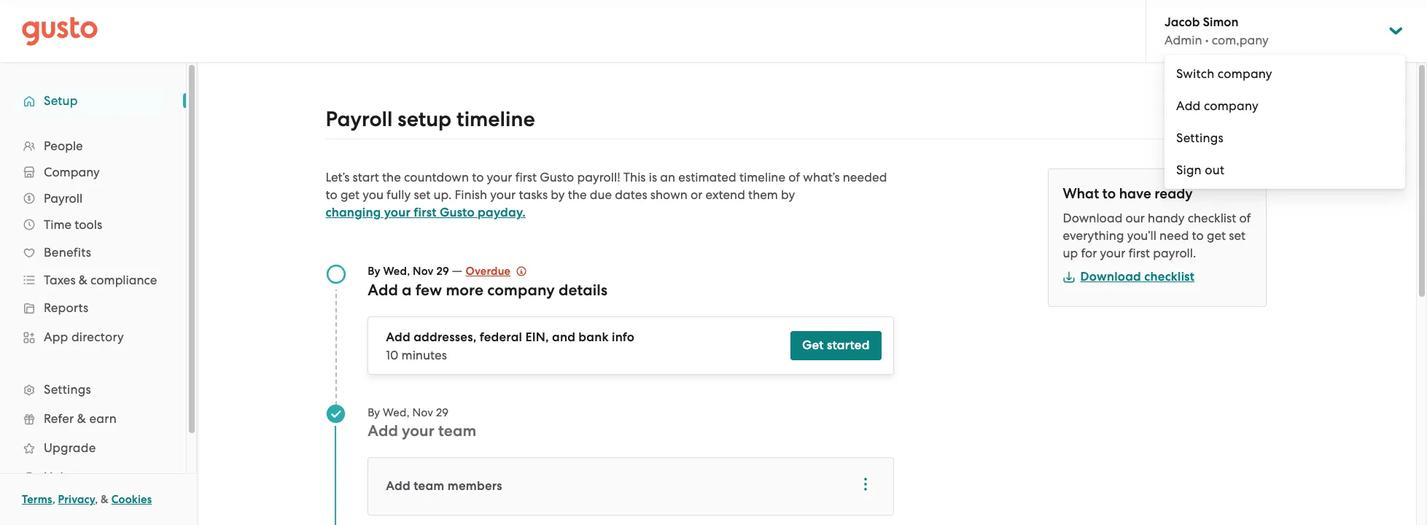 Task type: locate. For each thing, give the bounding box(es) containing it.
0 vertical spatial set
[[414, 187, 430, 202]]

first up tasks
[[515, 170, 537, 185]]

your inside by wed, nov 29 add your team
[[402, 422, 435, 441]]

nov down minutes
[[412, 406, 433, 419]]

by right circle checked icon
[[368, 406, 380, 419]]

& for earn
[[77, 411, 86, 426]]

settings up refer
[[44, 382, 91, 397]]

wed,
[[383, 265, 410, 278], [383, 406, 410, 419]]

1 vertical spatial wed,
[[383, 406, 410, 419]]

get started
[[802, 338, 870, 353]]

0 vertical spatial gusto
[[540, 170, 574, 185]]

com,pany
[[1212, 33, 1269, 47]]

nov
[[413, 265, 434, 278], [412, 406, 433, 419]]

1 vertical spatial of
[[1240, 211, 1251, 225]]

wed, up 'a' on the left bottom of the page
[[383, 265, 410, 278]]

2 horizontal spatial first
[[1129, 246, 1150, 260]]

nov inside by wed, nov 29 —
[[413, 265, 434, 278]]

checklist down payroll.
[[1145, 269, 1195, 284]]

first inside download our handy checklist of everything you'll need to get set up for your first payroll.
[[1129, 246, 1150, 260]]

your
[[487, 170, 512, 185], [490, 187, 516, 202], [384, 205, 411, 220], [1100, 246, 1126, 260], [402, 422, 435, 441]]

get up changing
[[341, 187, 360, 202]]

0 horizontal spatial by
[[551, 187, 565, 202]]

0 vertical spatial payroll
[[326, 106, 393, 132]]

1 vertical spatial download
[[1081, 269, 1141, 284]]

set right the need
[[1229, 228, 1246, 243]]

first down you'll in the right of the page
[[1129, 246, 1150, 260]]

company down switch company
[[1204, 98, 1259, 113]]

1 horizontal spatial gusto
[[540, 170, 574, 185]]

1 horizontal spatial get
[[1207, 228, 1226, 243]]

29 inside by wed, nov 29 —
[[436, 265, 449, 278]]

your up payday.
[[490, 187, 516, 202]]

app directory link
[[15, 324, 171, 350]]

switch company button
[[1165, 58, 1405, 90]]

1 vertical spatial by
[[368, 406, 380, 419]]

2 vertical spatial first
[[1129, 246, 1150, 260]]

1 vertical spatial the
[[568, 187, 587, 202]]

add for add addresses, federal ein, and bank info 10 minutes
[[386, 330, 411, 345]]

settings link
[[1165, 122, 1405, 154], [15, 376, 171, 403]]

team inside by wed, nov 29 add your team
[[438, 422, 476, 441]]

add right circle checked icon
[[368, 422, 398, 441]]

to right the need
[[1192, 228, 1204, 243]]

1 vertical spatial set
[[1229, 228, 1246, 243]]

1 vertical spatial 29
[[436, 406, 449, 419]]

add for add company
[[1176, 98, 1201, 113]]

gusto inside let's start the countdown to your first gusto payroll! this is an estimated                     timeline of what's needed to get you fully set up.
[[540, 170, 574, 185]]

finish
[[455, 187, 487, 202]]

nov inside by wed, nov 29 add your team
[[412, 406, 433, 419]]

members
[[448, 478, 502, 494]]

wed, down 10
[[383, 406, 410, 419]]

sign out
[[1176, 163, 1225, 177]]

, down help link
[[95, 493, 98, 506]]

get
[[341, 187, 360, 202], [1207, 228, 1226, 243]]

more
[[446, 281, 484, 300]]

1 horizontal spatial settings link
[[1165, 122, 1405, 154]]

tools
[[75, 217, 102, 232]]

nov for —
[[413, 265, 434, 278]]

download up the everything
[[1063, 211, 1123, 225]]

gusto up finish your tasks by the due dates shown or extend them by changing your first gusto payday. at top
[[540, 170, 574, 185]]

your up add team members
[[402, 422, 435, 441]]

simon
[[1203, 15, 1239, 30]]

nov up few
[[413, 265, 434, 278]]

add down by wed, nov 29 add your team
[[386, 478, 411, 494]]

add up 10
[[386, 330, 411, 345]]

0 horizontal spatial gusto
[[440, 205, 475, 220]]

1 horizontal spatial payroll
[[326, 106, 393, 132]]

to inside download our handy checklist of everything you'll need to get set up for your first payroll.
[[1192, 228, 1204, 243]]

of down sign out button
[[1240, 211, 1251, 225]]

checklist
[[1188, 211, 1236, 225], [1145, 269, 1195, 284]]

time tools button
[[15, 212, 171, 238]]

add for add team members
[[386, 478, 411, 494]]

1 vertical spatial company
[[1204, 98, 1259, 113]]

add left 'a' on the left bottom of the page
[[368, 281, 398, 300]]

people button
[[15, 133, 171, 159]]

1 horizontal spatial by
[[781, 187, 795, 202]]

your up finish
[[487, 170, 512, 185]]

team left members
[[414, 478, 445, 494]]

federal
[[480, 330, 522, 345]]

to
[[472, 170, 484, 185], [1103, 185, 1116, 202], [326, 187, 337, 202], [1192, 228, 1204, 243]]

2 by from the top
[[368, 406, 380, 419]]

& inside refer & earn link
[[77, 411, 86, 426]]

the up fully on the top
[[382, 170, 401, 185]]

by inside by wed, nov 29 add your team
[[368, 406, 380, 419]]

0 horizontal spatial first
[[414, 205, 437, 220]]

company button
[[15, 159, 171, 185]]

your right for
[[1100, 246, 1126, 260]]

sign out button
[[1165, 154, 1405, 186]]

add inside "link"
[[1176, 98, 1201, 113]]

wed, inside by wed, nov 29 add your team
[[383, 406, 410, 419]]

1 vertical spatial &
[[77, 411, 86, 426]]

timeline up them
[[739, 170, 786, 185]]

0 horizontal spatial get
[[341, 187, 360, 202]]

payroll inside dropdown button
[[44, 191, 83, 206]]

, left the "privacy"
[[52, 493, 55, 506]]

this
[[623, 170, 646, 185]]

1 vertical spatial timeline
[[739, 170, 786, 185]]

set up changing your first gusto payday. button
[[414, 187, 430, 202]]

benefits
[[44, 245, 91, 260]]

by right tasks
[[551, 187, 565, 202]]

•
[[1205, 33, 1209, 47]]

add
[[1176, 98, 1201, 113], [368, 281, 398, 300], [386, 330, 411, 345], [368, 422, 398, 441], [386, 478, 411, 494]]

reports link
[[15, 295, 171, 321]]

jacob simon admin • com,pany
[[1165, 15, 1269, 47]]

by wed, nov 29 —
[[368, 263, 466, 278]]

add inside add addresses, federal ein, and bank info 10 minutes
[[386, 330, 411, 345]]

download inside download our handy checklist of everything you'll need to get set up for your first payroll.
[[1063, 211, 1123, 225]]

help
[[44, 470, 71, 484]]

,
[[52, 493, 55, 506], [95, 493, 98, 506]]

settings link up refer & earn link
[[15, 376, 171, 403]]

setup
[[44, 93, 78, 108]]

2 vertical spatial &
[[101, 493, 109, 506]]

0 vertical spatial first
[[515, 170, 537, 185]]

home image
[[22, 16, 98, 46]]

settings
[[1176, 131, 1224, 145], [44, 382, 91, 397]]

& right taxes
[[79, 273, 87, 287]]

first inside finish your tasks by the due dates shown or extend them by changing your first gusto payday.
[[414, 205, 437, 220]]

company inside "link"
[[1204, 98, 1259, 113]]

company inside button
[[1218, 66, 1273, 81]]

0 vertical spatial get
[[341, 187, 360, 202]]

time tools
[[44, 217, 102, 232]]

add down switch
[[1176, 98, 1201, 113]]

checklist up the need
[[1188, 211, 1236, 225]]

you'll
[[1127, 228, 1157, 243]]

0 vertical spatial the
[[382, 170, 401, 185]]

0 horizontal spatial set
[[414, 187, 430, 202]]

you
[[363, 187, 384, 202]]

& left earn
[[77, 411, 86, 426]]

and
[[552, 330, 576, 345]]

payroll up start in the top of the page
[[326, 106, 393, 132]]

download down for
[[1081, 269, 1141, 284]]

timeline right setup
[[457, 106, 535, 132]]

company down com,pany on the top of page
[[1218, 66, 1273, 81]]

gusto navigation element
[[0, 63, 186, 515]]

a
[[402, 281, 412, 300]]

payroll for payroll setup timeline
[[326, 106, 393, 132]]

list
[[0, 133, 186, 492]]

by inside by wed, nov 29 —
[[368, 265, 380, 278]]

0 horizontal spatial of
[[789, 170, 800, 185]]

team
[[438, 422, 476, 441], [414, 478, 445, 494]]

1 vertical spatial payroll
[[44, 191, 83, 206]]

gusto down finish
[[440, 205, 475, 220]]

gusto
[[540, 170, 574, 185], [440, 205, 475, 220]]

29 left the —
[[436, 265, 449, 278]]

first
[[515, 170, 537, 185], [414, 205, 437, 220], [1129, 246, 1150, 260]]

0 vertical spatial timeline
[[457, 106, 535, 132]]

& down help link
[[101, 493, 109, 506]]

first down up. in the top left of the page
[[414, 205, 437, 220]]

ein,
[[525, 330, 549, 345]]

shown
[[650, 187, 688, 202]]

timeline
[[457, 106, 535, 132], [739, 170, 786, 185]]

taxes & compliance
[[44, 273, 157, 287]]

0 vertical spatial nov
[[413, 265, 434, 278]]

get right the need
[[1207, 228, 1226, 243]]

payroll up time
[[44, 191, 83, 206]]

taxes & compliance button
[[15, 267, 171, 293]]

1 wed, from the top
[[383, 265, 410, 278]]

by right them
[[781, 187, 795, 202]]

2 wed, from the top
[[383, 406, 410, 419]]

payroll setup timeline
[[326, 106, 535, 132]]

1 horizontal spatial first
[[515, 170, 537, 185]]

ready
[[1155, 185, 1193, 202]]

1 , from the left
[[52, 493, 55, 506]]

0 horizontal spatial settings link
[[15, 376, 171, 403]]

29 down minutes
[[436, 406, 449, 419]]

is
[[649, 170, 657, 185]]

0 vertical spatial checklist
[[1188, 211, 1236, 225]]

0 horizontal spatial payroll
[[44, 191, 83, 206]]

of left what's
[[789, 170, 800, 185]]

download our handy checklist of everything you'll need to get set up for your first payroll.
[[1063, 211, 1251, 260]]

settings up sign out
[[1176, 131, 1224, 145]]

by
[[551, 187, 565, 202], [781, 187, 795, 202]]

wed, for add
[[383, 406, 410, 419]]

add company link
[[1165, 90, 1405, 122]]

0 vertical spatial by
[[368, 265, 380, 278]]

the left due
[[568, 187, 587, 202]]

0 vertical spatial 29
[[436, 265, 449, 278]]

1 vertical spatial first
[[414, 205, 437, 220]]

0 vertical spatial team
[[438, 422, 476, 441]]

1 horizontal spatial settings
[[1176, 131, 1224, 145]]

download
[[1063, 211, 1123, 225], [1081, 269, 1141, 284]]

list containing people
[[0, 133, 186, 492]]

1 horizontal spatial of
[[1240, 211, 1251, 225]]

by down changing
[[368, 265, 380, 278]]

1 vertical spatial gusto
[[440, 205, 475, 220]]

everything
[[1063, 228, 1124, 243]]

1 horizontal spatial ,
[[95, 493, 98, 506]]

settings link down "switch company" button
[[1165, 122, 1405, 154]]

1 by from the top
[[368, 265, 380, 278]]

wed, inside by wed, nov 29 —
[[383, 265, 410, 278]]

gusto inside finish your tasks by the due dates shown or extend them by changing your first gusto payday.
[[440, 205, 475, 220]]

0 horizontal spatial settings
[[44, 382, 91, 397]]

1 vertical spatial nov
[[412, 406, 433, 419]]

1 horizontal spatial set
[[1229, 228, 1246, 243]]

0 vertical spatial wed,
[[383, 265, 410, 278]]

1 horizontal spatial the
[[568, 187, 587, 202]]

team up add team members
[[438, 422, 476, 441]]

what
[[1063, 185, 1099, 202]]

2 , from the left
[[95, 493, 98, 506]]

1 horizontal spatial timeline
[[739, 170, 786, 185]]

& inside taxes & compliance dropdown button
[[79, 273, 87, 287]]

2 by from the left
[[781, 187, 795, 202]]

1 vertical spatial get
[[1207, 228, 1226, 243]]

by for add
[[368, 406, 380, 419]]

first for for
[[1129, 246, 1150, 260]]

1 vertical spatial settings link
[[15, 376, 171, 403]]

addresses,
[[414, 330, 477, 345]]

need
[[1160, 228, 1189, 243]]

29 for add
[[436, 406, 449, 419]]

company down overdue 'popup button'
[[487, 281, 555, 300]]

up.
[[434, 187, 452, 202]]

0 vertical spatial company
[[1218, 66, 1273, 81]]

0 vertical spatial settings link
[[1165, 122, 1405, 154]]

wed, for —
[[383, 265, 410, 278]]

0 vertical spatial of
[[789, 170, 800, 185]]

29 inside by wed, nov 29 add your team
[[436, 406, 449, 419]]

upgrade link
[[15, 435, 171, 461]]

0 vertical spatial download
[[1063, 211, 1123, 225]]

out
[[1205, 163, 1225, 177]]

1 vertical spatial settings
[[44, 382, 91, 397]]

0 horizontal spatial ,
[[52, 493, 55, 506]]

changing
[[326, 205, 381, 220]]

0 vertical spatial &
[[79, 273, 87, 287]]

0 horizontal spatial the
[[382, 170, 401, 185]]



Task type: describe. For each thing, give the bounding box(es) containing it.
or
[[691, 187, 703, 202]]

upgrade
[[44, 441, 96, 455]]

refer & earn
[[44, 411, 117, 426]]

few
[[415, 281, 442, 300]]

reports
[[44, 300, 89, 315]]

payroll button
[[15, 185, 171, 212]]

for
[[1081, 246, 1097, 260]]

get inside download our handy checklist of everything you'll need to get set up for your first payroll.
[[1207, 228, 1226, 243]]

earn
[[89, 411, 117, 426]]

privacy
[[58, 493, 95, 506]]

info
[[612, 330, 635, 345]]

setup
[[398, 106, 452, 132]]

directory
[[71, 330, 124, 344]]

fully
[[387, 187, 411, 202]]

2 vertical spatial company
[[487, 281, 555, 300]]

jacob
[[1165, 15, 1200, 30]]

bank
[[579, 330, 609, 345]]

sign
[[1176, 163, 1202, 177]]

the inside finish your tasks by the due dates shown or extend them by changing your first gusto payday.
[[568, 187, 587, 202]]

an
[[660, 170, 675, 185]]

admin
[[1165, 33, 1202, 47]]

the inside let's start the countdown to your first gusto payroll! this is an estimated                     timeline of what's needed to get you fully set up.
[[382, 170, 401, 185]]

set inside download our handy checklist of everything you'll need to get set up for your first payroll.
[[1229, 228, 1246, 243]]

let's start the countdown to your first gusto payroll! this is an estimated                     timeline of what's needed to get you fully set up.
[[326, 170, 887, 202]]

& for compliance
[[79, 273, 87, 287]]

terms , privacy , & cookies
[[22, 493, 152, 506]]

set inside let's start the countdown to your first gusto payroll! this is an estimated                     timeline of what's needed to get you fully set up.
[[414, 187, 430, 202]]

them
[[748, 187, 778, 202]]

up
[[1063, 246, 1078, 260]]

your inside let's start the countdown to your first gusto payroll! this is an estimated                     timeline of what's needed to get you fully set up.
[[487, 170, 512, 185]]

circle checked image
[[326, 404, 345, 424]]

29 for —
[[436, 265, 449, 278]]

download for download checklist
[[1081, 269, 1141, 284]]

cookies button
[[111, 491, 152, 508]]

countdown
[[404, 170, 469, 185]]

let's
[[326, 170, 350, 185]]

add a few more company details
[[368, 281, 608, 300]]

taxes
[[44, 273, 76, 287]]

privacy link
[[58, 493, 95, 506]]

start
[[353, 170, 379, 185]]

app
[[44, 330, 68, 344]]

10
[[386, 348, 399, 362]]

get
[[802, 338, 824, 353]]

your down fully on the top
[[384, 205, 411, 220]]

setup link
[[15, 88, 171, 114]]

add for add a few more company details
[[368, 281, 398, 300]]

add inside by wed, nov 29 add your team
[[368, 422, 398, 441]]

cookies
[[111, 493, 152, 506]]

company
[[44, 165, 100, 179]]

changing your first gusto payday. button
[[326, 204, 526, 222]]

to up finish
[[472, 170, 484, 185]]

download checklist
[[1081, 269, 1195, 284]]

compliance
[[91, 273, 157, 287]]

have
[[1119, 185, 1151, 202]]

switch company
[[1176, 66, 1273, 81]]

add team members
[[386, 478, 502, 494]]

payroll.
[[1153, 246, 1196, 260]]

download checklist link
[[1063, 269, 1195, 284]]

overdue
[[466, 265, 511, 278]]

details
[[559, 281, 608, 300]]

of inside download our handy checklist of everything you'll need to get set up for your first payroll.
[[1240, 211, 1251, 225]]

get started button
[[791, 331, 882, 360]]

app directory
[[44, 330, 124, 344]]

1 vertical spatial checklist
[[1145, 269, 1195, 284]]

first for changing
[[414, 205, 437, 220]]

payroll for payroll
[[44, 191, 83, 206]]

to left have
[[1103, 185, 1116, 202]]

what to have ready
[[1063, 185, 1193, 202]]

refer & earn link
[[15, 406, 171, 432]]

needed
[[843, 170, 887, 185]]

benefits link
[[15, 239, 171, 265]]

by for —
[[368, 265, 380, 278]]

settings inside list
[[44, 382, 91, 397]]

0 vertical spatial settings
[[1176, 131, 1224, 145]]

download for download our handy checklist of everything you'll need to get set up for your first payroll.
[[1063, 211, 1123, 225]]

add company
[[1176, 98, 1259, 113]]

due
[[590, 187, 612, 202]]

help link
[[15, 464, 171, 490]]

finish your tasks by the due dates shown or extend them by changing your first gusto payday.
[[326, 187, 795, 220]]

1 by from the left
[[551, 187, 565, 202]]

add addresses, federal ein, and bank info 10 minutes
[[386, 330, 635, 362]]

checklist inside download our handy checklist of everything you'll need to get set up for your first payroll.
[[1188, 211, 1236, 225]]

company for switch company
[[1218, 66, 1273, 81]]

handy
[[1148, 211, 1185, 225]]

your inside download our handy checklist of everything you'll need to get set up for your first payroll.
[[1100, 246, 1126, 260]]

company for add company
[[1204, 98, 1259, 113]]

refer
[[44, 411, 74, 426]]

tasks
[[519, 187, 548, 202]]

what's
[[803, 170, 840, 185]]

of inside let's start the countdown to your first gusto payroll! this is an estimated                     timeline of what's needed to get you fully set up.
[[789, 170, 800, 185]]

overdue button
[[466, 263, 527, 280]]

0 horizontal spatial timeline
[[457, 106, 535, 132]]

minutes
[[402, 348, 447, 362]]

payday.
[[478, 205, 526, 220]]

time
[[44, 217, 72, 232]]

terms
[[22, 493, 52, 506]]

to down let's
[[326, 187, 337, 202]]

switch
[[1176, 66, 1215, 81]]

payroll!
[[577, 170, 620, 185]]

first inside let's start the countdown to your first gusto payroll! this is an estimated                     timeline of what's needed to get you fully set up.
[[515, 170, 537, 185]]

get inside let's start the countdown to your first gusto payroll! this is an estimated                     timeline of what's needed to get you fully set up.
[[341, 187, 360, 202]]

started
[[827, 338, 870, 353]]

nov for add
[[412, 406, 433, 419]]

timeline inside let's start the countdown to your first gusto payroll! this is an estimated                     timeline of what's needed to get you fully set up.
[[739, 170, 786, 185]]

people
[[44, 139, 83, 153]]

1 vertical spatial team
[[414, 478, 445, 494]]

extend
[[706, 187, 745, 202]]

estimated
[[679, 170, 736, 185]]



Task type: vqa. For each thing, say whether or not it's contained in the screenshot.
'First
no



